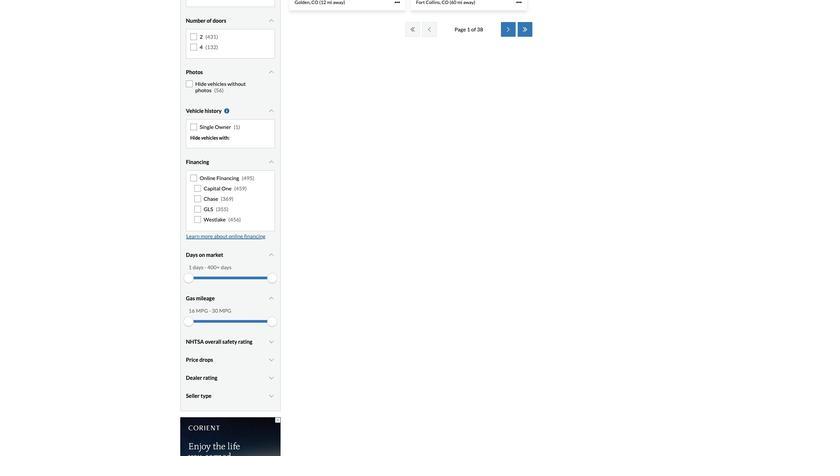 Task type: vqa. For each thing, say whether or not it's contained in the screenshot.
Page
yes



Task type: locate. For each thing, give the bounding box(es) containing it.
hide up photos at the top left
[[195, 81, 207, 87]]

0 horizontal spatial mpg
[[196, 308, 208, 314]]

seller
[[186, 393, 200, 399]]

gls
[[204, 206, 213, 213]]

mpg right 30
[[219, 308, 231, 314]]

chevron down image for price drops
[[269, 358, 275, 363]]

advertisement region
[[180, 418, 281, 457]]

chevron down image for seller type
[[269, 394, 275, 399]]

price
[[186, 357, 198, 363]]

financing up one
[[217, 175, 239, 181]]

0 vertical spatial vehicles
[[208, 81, 227, 87]]

0 vertical spatial of
[[207, 17, 212, 24]]

rating
[[238, 339, 253, 345], [203, 375, 218, 381]]

chevron down image for photos
[[269, 70, 275, 75]]

market
[[206, 252, 223, 258]]

2 chevron down image from the top
[[269, 70, 275, 75]]

7 chevron down image from the top
[[269, 376, 275, 381]]

rating inside dropdown button
[[238, 339, 253, 345]]

of
[[207, 17, 212, 24], [471, 26, 476, 33]]

hide for hide vehicles with:
[[190, 135, 200, 141]]

vehicles up (56) on the left top
[[208, 81, 227, 87]]

0 horizontal spatial financing
[[186, 159, 209, 165]]

chevron down image
[[269, 253, 275, 258], [269, 296, 275, 301]]

2
[[200, 33, 203, 40]]

vehicles inside the hide vehicles without photos
[[208, 81, 227, 87]]

6 chevron down image from the top
[[269, 358, 275, 363]]

8 chevron down image from the top
[[269, 394, 275, 399]]

1 horizontal spatial 1
[[467, 26, 470, 33]]

chevron down image for 16 mpg - 30 mpg
[[269, 296, 275, 301]]

of left 38
[[471, 26, 476, 33]]

- for days
[[205, 264, 206, 271]]

chevron down image inside 'price drops' dropdown button
[[269, 358, 275, 363]]

more
[[201, 233, 213, 239]]

drops
[[199, 357, 213, 363]]

chevron down image inside days on market 'dropdown button'
[[269, 253, 275, 258]]

hide for hide vehicles without photos
[[195, 81, 207, 87]]

gas mileage button
[[186, 290, 275, 307]]

gas mileage
[[186, 295, 215, 302]]

chevron down image inside financing dropdown button
[[269, 160, 275, 165]]

1 vertical spatial -
[[209, 308, 211, 314]]

-
[[205, 264, 206, 271], [209, 308, 211, 314]]

gls (355)
[[204, 206, 229, 213]]

1 vertical spatial vehicles
[[201, 135, 218, 141]]

photos
[[195, 87, 212, 93]]

1 horizontal spatial rating
[[238, 339, 253, 345]]

with:
[[219, 135, 230, 141]]

days on market button
[[186, 247, 275, 264]]

financing inside dropdown button
[[186, 159, 209, 165]]

16
[[189, 308, 195, 314]]

hide
[[195, 81, 207, 87], [190, 135, 200, 141]]

1 horizontal spatial mpg
[[219, 308, 231, 314]]

single
[[200, 124, 214, 130]]

photos button
[[186, 64, 275, 81]]

- left 30
[[209, 308, 211, 314]]

dealer rating
[[186, 375, 218, 381]]

chevron down image
[[269, 18, 275, 23], [269, 70, 275, 75], [269, 109, 275, 114], [269, 160, 275, 165], [269, 340, 275, 345], [269, 358, 275, 363], [269, 376, 275, 381], [269, 394, 275, 399]]

vehicles
[[208, 81, 227, 87], [201, 135, 218, 141]]

days right 400+ on the left of the page
[[221, 264, 232, 271]]

hide down 'single'
[[190, 135, 200, 141]]

1 vertical spatial rating
[[203, 375, 218, 381]]

1 chevron down image from the top
[[269, 18, 275, 23]]

vehicle history
[[186, 108, 222, 114]]

rating right dealer on the bottom left
[[203, 375, 218, 381]]

doors
[[213, 17, 226, 24]]

mpg right "16"
[[196, 308, 208, 314]]

days
[[193, 264, 204, 271], [221, 264, 232, 271]]

1 vertical spatial of
[[471, 26, 476, 33]]

0 vertical spatial hide
[[195, 81, 207, 87]]

(459)
[[234, 185, 247, 192]]

1 right page
[[467, 26, 470, 33]]

1
[[467, 26, 470, 33], [189, 264, 192, 271]]

0 vertical spatial financing
[[186, 159, 209, 165]]

westlake (456)
[[204, 217, 241, 223]]

0 horizontal spatial rating
[[203, 375, 218, 381]]

capital
[[204, 185, 221, 192]]

hide vehicles with:
[[190, 135, 230, 141]]

4 chevron down image from the top
[[269, 160, 275, 165]]

hide inside the hide vehicles without photos
[[195, 81, 207, 87]]

0 vertical spatial 1
[[467, 26, 470, 33]]

vehicles down 'single'
[[201, 135, 218, 141]]

learn
[[186, 233, 200, 239]]

0 vertical spatial rating
[[238, 339, 253, 345]]

(132)
[[206, 44, 218, 50]]

financing button
[[186, 154, 275, 171]]

mileage
[[196, 295, 215, 302]]

chevron down image for number of doors
[[269, 18, 275, 23]]

mpg
[[196, 308, 208, 314], [219, 308, 231, 314]]

days down on
[[193, 264, 204, 271]]

0 vertical spatial chevron down image
[[269, 253, 275, 258]]

learn more about online financing button
[[186, 231, 266, 241]]

0 horizontal spatial of
[[207, 17, 212, 24]]

financing
[[186, 159, 209, 165], [217, 175, 239, 181]]

1 horizontal spatial days
[[221, 264, 232, 271]]

1 chevron down image from the top
[[269, 253, 275, 258]]

chevron down image inside the gas mileage dropdown button
[[269, 296, 275, 301]]

page
[[455, 26, 466, 33]]

chevron down image inside seller type dropdown button
[[269, 394, 275, 399]]

number of doors
[[186, 17, 226, 24]]

chevron double right image
[[522, 27, 529, 32]]

days
[[186, 252, 198, 258]]

gas
[[186, 295, 195, 302]]

financing up online
[[186, 159, 209, 165]]

price drops button
[[186, 352, 275, 369]]

1 vertical spatial financing
[[217, 175, 239, 181]]

1 vertical spatial hide
[[190, 135, 200, 141]]

1 down days
[[189, 264, 192, 271]]

chevron down image inside "photos" dropdown button
[[269, 70, 275, 75]]

seller type button
[[186, 388, 275, 405]]

chevron down image inside number of doors dropdown button
[[269, 18, 275, 23]]

0 vertical spatial -
[[205, 264, 206, 271]]

chevron down image inside nhtsa overall safety rating dropdown button
[[269, 340, 275, 345]]

38
[[477, 26, 483, 33]]

2 chevron down image from the top
[[269, 296, 275, 301]]

nhtsa
[[186, 339, 204, 345]]

- left 400+ on the left of the page
[[205, 264, 206, 271]]

chevron left image
[[426, 27, 433, 32]]

1 days from the left
[[193, 264, 204, 271]]

1 horizontal spatial -
[[209, 308, 211, 314]]

of left doors at the left of page
[[207, 17, 212, 24]]

1 vertical spatial chevron down image
[[269, 296, 275, 301]]

rating right safety
[[238, 339, 253, 345]]

chevron down image inside dealer rating dropdown button
[[269, 376, 275, 381]]

2 (431)
[[200, 33, 218, 40]]

3 chevron down image from the top
[[269, 109, 275, 114]]

- for mpg
[[209, 308, 211, 314]]

(456)
[[228, 217, 241, 223]]

0 horizontal spatial -
[[205, 264, 206, 271]]

5 chevron down image from the top
[[269, 340, 275, 345]]

1 vertical spatial 1
[[189, 264, 192, 271]]

without
[[228, 81, 246, 87]]

0 horizontal spatial days
[[193, 264, 204, 271]]

(56)
[[214, 87, 224, 93]]



Task type: describe. For each thing, give the bounding box(es) containing it.
400+
[[207, 264, 220, 271]]

0 horizontal spatial 1
[[189, 264, 192, 271]]

on
[[199, 252, 205, 258]]

(431)
[[206, 33, 218, 40]]

30
[[212, 308, 218, 314]]

chase
[[204, 196, 218, 202]]

days on market
[[186, 252, 223, 258]]

number
[[186, 17, 206, 24]]

(495)
[[242, 175, 254, 181]]

single owner (1)
[[200, 124, 240, 130]]

westlake
[[204, 217, 226, 223]]

4 (132)
[[200, 44, 218, 50]]

chase (369)
[[204, 196, 233, 202]]

of inside dropdown button
[[207, 17, 212, 24]]

online
[[229, 233, 243, 239]]

chevron down image for dealer rating
[[269, 376, 275, 381]]

16 mpg - 30 mpg
[[189, 308, 231, 314]]

1 horizontal spatial of
[[471, 26, 476, 33]]

1 horizontal spatial financing
[[217, 175, 239, 181]]

vehicle history button
[[186, 103, 275, 120]]

type
[[201, 393, 212, 399]]

chevron down image inside vehicle history dropdown button
[[269, 109, 275, 114]]

hide vehicles without photos
[[195, 81, 246, 93]]

(1)
[[234, 124, 240, 130]]

number of doors button
[[186, 12, 275, 29]]

page 1 of 38
[[455, 26, 483, 33]]

ellipsis h image
[[395, 0, 400, 5]]

info circle image
[[223, 109, 230, 114]]

1 days - 400+ days
[[189, 264, 232, 271]]

history
[[205, 108, 222, 114]]

learn more about online financing
[[186, 233, 266, 239]]

seller type
[[186, 393, 212, 399]]

vehicles for without
[[208, 81, 227, 87]]

financing
[[244, 233, 266, 239]]

(355)
[[216, 206, 229, 213]]

online financing (495)
[[200, 175, 254, 181]]

price drops
[[186, 357, 213, 363]]

online
[[200, 175, 216, 181]]

rating inside dropdown button
[[203, 375, 218, 381]]

2 mpg from the left
[[219, 308, 231, 314]]

dealer
[[186, 375, 202, 381]]

chevron down image for 1 days - 400+ days
[[269, 253, 275, 258]]

one
[[222, 185, 232, 192]]

nhtsa overall safety rating
[[186, 339, 253, 345]]

nhtsa overall safety rating button
[[186, 334, 275, 351]]

capital one (459)
[[204, 185, 247, 192]]

1 mpg from the left
[[196, 308, 208, 314]]

vehicle
[[186, 108, 204, 114]]

safety
[[222, 339, 237, 345]]

photos
[[186, 69, 203, 75]]

dealer rating button
[[186, 370, 275, 387]]

about
[[214, 233, 228, 239]]

(369)
[[221, 196, 233, 202]]

ellipsis h image
[[517, 0, 522, 5]]

owner
[[215, 124, 231, 130]]

chevron down image for nhtsa overall safety rating
[[269, 340, 275, 345]]

4
[[200, 44, 203, 50]]

chevron down image for financing
[[269, 160, 275, 165]]

2 days from the left
[[221, 264, 232, 271]]

overall
[[205, 339, 221, 345]]

vehicles for with:
[[201, 135, 218, 141]]

chevron double left image
[[410, 27, 416, 32]]

chevron right image
[[505, 27, 512, 32]]



